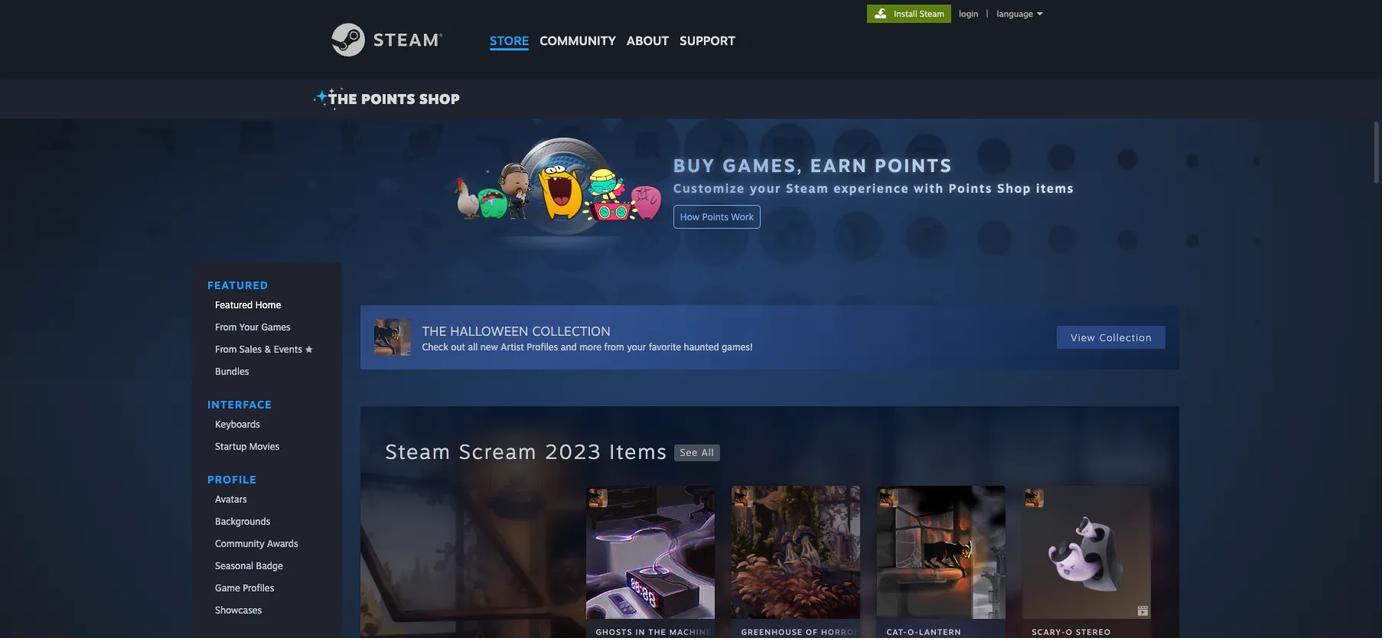 Task type: locate. For each thing, give the bounding box(es) containing it.
1 horizontal spatial shop
[[997, 180, 1032, 196]]

awards
[[267, 538, 298, 549]]

from
[[604, 341, 624, 352]]

view collection
[[1071, 331, 1152, 344]]

more
[[579, 341, 602, 352]]

startup movies
[[215, 441, 279, 452]]

steam scream 2023 items
[[385, 439, 668, 464]]

support
[[680, 33, 735, 48]]

showcases
[[215, 605, 262, 616]]

of
[[806, 627, 818, 636]]

the inside 'the halloween collection check out all new artist profiles and more from your favorite haunted games!'
[[422, 323, 446, 339]]

the halloween collection check out all new artist profiles and more from your favorite haunted games!
[[422, 323, 753, 352]]

0 horizontal spatial your
[[627, 341, 646, 352]]

store link
[[484, 0, 534, 55]]

install
[[894, 8, 917, 19]]

featured home link
[[192, 295, 342, 315]]

from sales & events
[[215, 344, 302, 355]]

home
[[255, 299, 281, 311]]

1 steam scream 2023 image from the left
[[590, 489, 608, 507]]

game profiles
[[215, 582, 274, 594]]

from for from your games
[[215, 321, 236, 333]]

1 horizontal spatial collection
[[1099, 331, 1152, 344]]

0 vertical spatial the
[[328, 90, 358, 107]]

view
[[1071, 331, 1096, 344]]

points inside button
[[702, 211, 728, 222]]

sales
[[239, 344, 261, 355]]

from up bundles
[[215, 344, 236, 355]]

collection right the view
[[1099, 331, 1152, 344]]

1 horizontal spatial profiles
[[527, 341, 558, 352]]

your right the from
[[627, 341, 646, 352]]

steam scream 2023 image
[[590, 489, 608, 507], [735, 489, 753, 507]]

1 horizontal spatial the
[[422, 323, 446, 339]]

work
[[731, 211, 754, 222]]

0 horizontal spatial steam scream 2023 image
[[590, 489, 608, 507]]

1 horizontal spatial steam
[[786, 180, 829, 196]]

your
[[750, 180, 781, 196], [627, 341, 646, 352]]

see all button
[[674, 444, 720, 461]]

steam scream 2023 image
[[880, 489, 899, 507], [1026, 489, 1044, 507]]

1 horizontal spatial points
[[702, 211, 728, 222]]

points
[[361, 90, 416, 107], [949, 180, 993, 196], [702, 211, 728, 222]]

steam inside buy games, earn points customize your steam experience with points shop items
[[786, 180, 829, 196]]

steam scream 2023 image for greenhouse of horrors
[[735, 489, 753, 507]]

points for work
[[702, 211, 728, 222]]

0 horizontal spatial steam scream 2023 image
[[880, 489, 899, 507]]

your down games,
[[750, 180, 781, 196]]

1 from from the top
[[215, 321, 236, 333]]

events
[[273, 344, 302, 355]]

0 horizontal spatial the
[[328, 90, 358, 107]]

1 vertical spatial your
[[627, 341, 646, 352]]

collection
[[532, 323, 610, 339], [1099, 331, 1152, 344]]

1 vertical spatial points
[[949, 180, 993, 196]]

stereo
[[1076, 627, 1111, 636]]

haunted
[[684, 341, 719, 352]]

from sales & events link
[[192, 339, 342, 360]]

keyboards link
[[192, 414, 342, 435]]

2 steam scream 2023 image from the left
[[735, 489, 753, 507]]

scary-
[[1032, 627, 1066, 636]]

bundles
[[215, 366, 249, 377]]

your inside buy games, earn points customize your steam experience with points shop items
[[750, 180, 781, 196]]

shop inside buy games, earn points customize your steam experience with points shop items
[[997, 180, 1032, 196]]

1 vertical spatial shop
[[997, 180, 1032, 196]]

check
[[422, 341, 448, 352]]

profiles left and
[[527, 341, 558, 352]]

profiles down seasonal badge link
[[242, 582, 274, 594]]

how points work
[[680, 211, 754, 222]]

2 horizontal spatial steam
[[920, 8, 944, 19]]

collection up and
[[532, 323, 610, 339]]

from
[[215, 321, 236, 333], [215, 344, 236, 355]]

the
[[328, 90, 358, 107], [422, 323, 446, 339]]

1 horizontal spatial steam scream 2023 image
[[735, 489, 753, 507]]

1 vertical spatial steam
[[786, 180, 829, 196]]

1 vertical spatial from
[[215, 344, 236, 355]]

favorite
[[649, 341, 681, 352]]

greenhouse of horrors
[[741, 627, 865, 636]]

earn
[[810, 153, 868, 176]]

1 vertical spatial profiles
[[242, 582, 274, 594]]

cat-
[[886, 627, 908, 636]]

2 vertical spatial steam
[[385, 439, 452, 464]]

seasonal badge
[[215, 560, 283, 572]]

0 horizontal spatial points
[[361, 90, 416, 107]]

experience
[[834, 180, 909, 196]]

from your games
[[215, 321, 290, 333]]

profiles inside 'the halloween collection check out all new artist profiles and more from your favorite haunted games!'
[[527, 341, 558, 352]]

0 horizontal spatial collection
[[532, 323, 610, 339]]

2023
[[545, 439, 602, 464]]

0 vertical spatial profiles
[[527, 341, 558, 352]]

the points shop link
[[313, 87, 466, 111]]

community awards
[[215, 538, 298, 549]]

1 horizontal spatial steam scream 2023 image
[[1026, 489, 1044, 507]]

2 horizontal spatial points
[[949, 180, 993, 196]]

ghosts in the machine
[[596, 627, 712, 636]]

0 vertical spatial points
[[361, 90, 416, 107]]

points inside buy games, earn points customize your steam experience with points shop items
[[949, 180, 993, 196]]

from your games link
[[192, 317, 342, 337]]

machine
[[669, 627, 712, 636]]

0 vertical spatial shop
[[419, 90, 460, 107]]

about
[[627, 33, 669, 48]]

0 vertical spatial from
[[215, 321, 236, 333]]

seasonal
[[215, 560, 253, 572]]

badge
[[256, 560, 283, 572]]

from left your at the left of the page
[[215, 321, 236, 333]]

2 vertical spatial points
[[702, 211, 728, 222]]

game profiles link
[[192, 578, 342, 598]]

games,
[[723, 153, 804, 176]]

out
[[451, 341, 465, 352]]

1 vertical spatial the
[[422, 323, 446, 339]]

featured
[[215, 299, 252, 311]]

0 horizontal spatial shop
[[419, 90, 460, 107]]

language
[[997, 8, 1033, 19]]

lantern
[[919, 627, 961, 636]]

and
[[561, 341, 577, 352]]

0 vertical spatial your
[[750, 180, 781, 196]]

0 horizontal spatial steam
[[385, 439, 452, 464]]

install steam
[[894, 8, 944, 19]]

profiles
[[527, 341, 558, 352], [242, 582, 274, 594]]

1 horizontal spatial your
[[750, 180, 781, 196]]

login
[[959, 8, 978, 19]]

&
[[264, 344, 271, 355]]

2 from from the top
[[215, 344, 236, 355]]

how points work button
[[673, 205, 761, 228]]

login link
[[956, 8, 982, 19]]



Task type: describe. For each thing, give the bounding box(es) containing it.
points for shop
[[361, 90, 416, 107]]

view collection link
[[1057, 326, 1166, 349]]

avatars
[[215, 494, 247, 505]]

steam scream 2023 image for ghosts in the machine
[[590, 489, 608, 507]]

buy
[[673, 153, 716, 176]]

buy games, earn points customize your steam experience with points shop items
[[673, 153, 1074, 196]]

o-
[[908, 627, 919, 636]]

login | language
[[959, 8, 1033, 19]]

collection inside 'the halloween collection check out all new artist profiles and more from your favorite haunted games!'
[[532, 323, 610, 339]]

ghosts
[[596, 627, 633, 636]]

startup
[[215, 441, 246, 452]]

community awards link
[[192, 533, 342, 554]]

seasonal badge link
[[192, 556, 342, 576]]

artist
[[501, 341, 524, 352]]

0 horizontal spatial profiles
[[242, 582, 274, 594]]

1 steam scream 2023 image from the left
[[880, 489, 899, 507]]

the
[[648, 627, 666, 636]]

the for the halloween collection check out all new artist profiles and more from your favorite haunted games!
[[422, 323, 446, 339]]

your
[[239, 321, 258, 333]]

from for from sales & events
[[215, 344, 236, 355]]

horrors
[[821, 627, 865, 636]]

points
[[875, 153, 953, 176]]

customize
[[673, 180, 745, 196]]

see all link
[[668, 444, 720, 461]]

how points work link
[[673, 205, 761, 228]]

2 steam scream 2023 image from the left
[[1026, 489, 1044, 507]]

see all
[[680, 447, 714, 458]]

avatars link
[[192, 489, 342, 510]]

0 vertical spatial steam
[[920, 8, 944, 19]]

games
[[261, 321, 290, 333]]

backgrounds link
[[192, 511, 342, 532]]

the points shop
[[328, 90, 460, 107]]

how
[[680, 211, 700, 222]]

support link
[[674, 0, 741, 52]]

items
[[1036, 180, 1074, 196]]

keyboards
[[215, 419, 260, 430]]

|
[[986, 8, 988, 19]]

about link
[[621, 0, 674, 52]]

see
[[680, 447, 698, 458]]

install steam link
[[867, 5, 951, 23]]

store
[[490, 33, 529, 48]]

movies
[[249, 441, 279, 452]]

bundles link
[[192, 361, 342, 382]]

game
[[215, 582, 240, 594]]

o
[[1066, 627, 1073, 636]]

community link
[[534, 0, 621, 55]]

startup movies link
[[192, 436, 342, 457]]

all
[[468, 341, 478, 352]]

community
[[215, 538, 264, 549]]

showcases link
[[192, 600, 342, 621]]

new
[[480, 341, 498, 352]]

the for the points shop
[[328, 90, 358, 107]]

cat-o-lantern
[[886, 627, 961, 636]]

games!
[[722, 341, 753, 352]]

in
[[636, 627, 645, 636]]

your inside 'the halloween collection check out all new artist profiles and more from your favorite haunted games!'
[[627, 341, 646, 352]]

scary-o stereo
[[1032, 627, 1111, 636]]

backgrounds
[[215, 516, 270, 527]]

with
[[914, 180, 944, 196]]

scream
[[459, 439, 537, 464]]

greenhouse
[[741, 627, 803, 636]]

halloween
[[450, 323, 529, 339]]

items
[[609, 439, 668, 464]]

featured home
[[215, 299, 281, 311]]



Task type: vqa. For each thing, say whether or not it's contained in the screenshot.
second Steam Scream 2023 icon from left
yes



